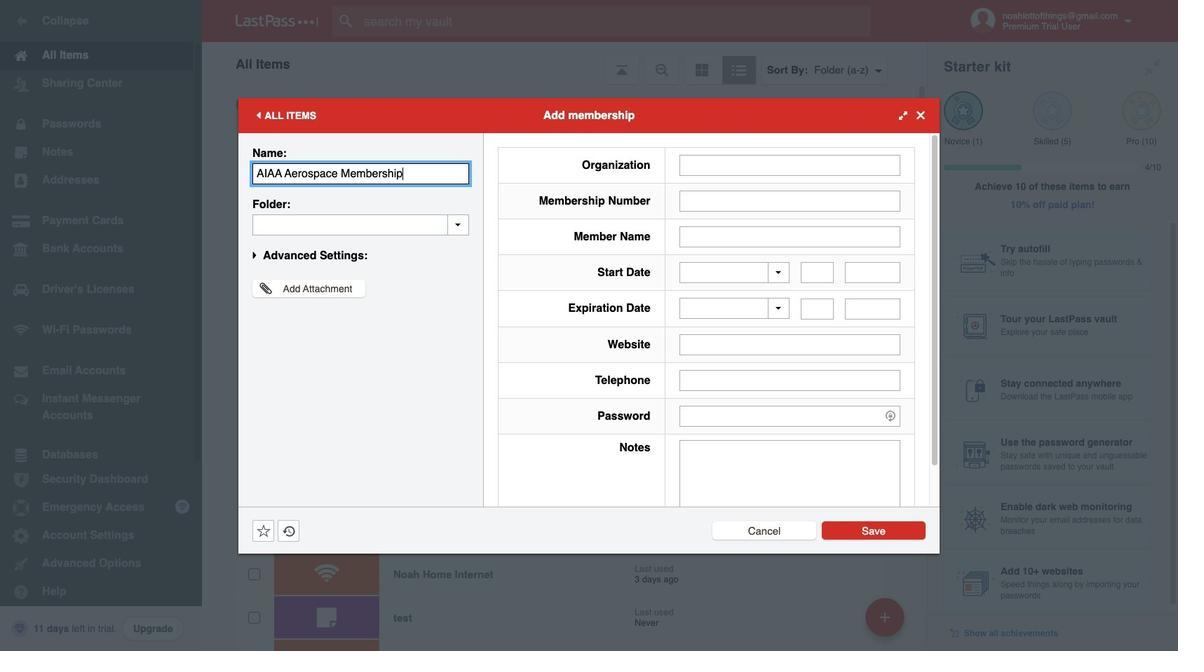 Task type: describe. For each thing, give the bounding box(es) containing it.
lastpass image
[[236, 15, 319, 27]]

Search search field
[[333, 6, 893, 36]]

vault options navigation
[[202, 42, 928, 84]]

main navigation navigation
[[0, 0, 202, 652]]



Task type: locate. For each thing, give the bounding box(es) containing it.
None text field
[[680, 190, 901, 212], [253, 214, 469, 235], [680, 226, 901, 247], [680, 190, 901, 212], [253, 214, 469, 235], [680, 226, 901, 247]]

dialog
[[239, 98, 940, 554]]

new item navigation
[[861, 594, 913, 652]]

search my vault text field
[[333, 6, 893, 36]]

None password field
[[680, 406, 901, 427]]

None text field
[[680, 155, 901, 176], [253, 163, 469, 184], [801, 262, 834, 283], [846, 262, 901, 283], [801, 299, 834, 320], [846, 299, 901, 320], [680, 334, 901, 355], [680, 370, 901, 391], [680, 440, 901, 527], [680, 155, 901, 176], [253, 163, 469, 184], [801, 262, 834, 283], [846, 262, 901, 283], [801, 299, 834, 320], [846, 299, 901, 320], [680, 334, 901, 355], [680, 370, 901, 391], [680, 440, 901, 527]]

new item image
[[881, 613, 890, 623]]



